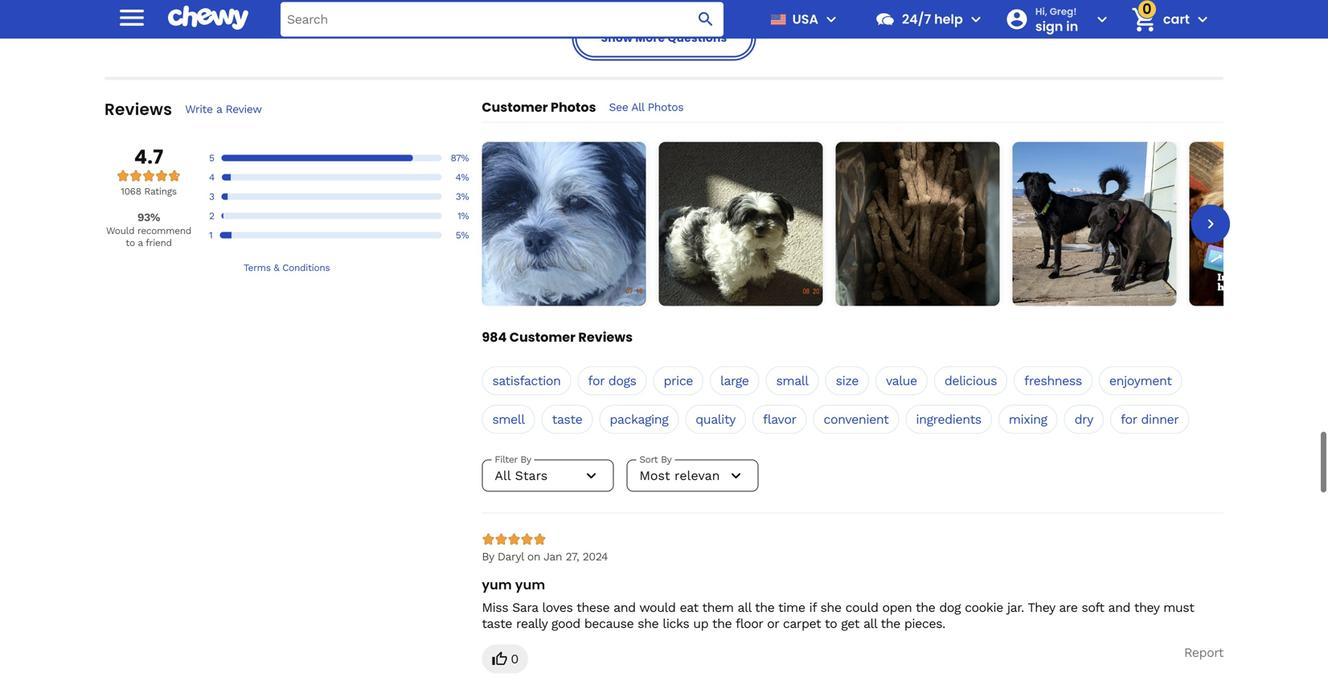 Task type: describe. For each thing, give the bounding box(es) containing it.
the down open
[[881, 616, 901, 631]]

to inside 93% would recommend to a friend
[[126, 237, 135, 249]]

because
[[584, 616, 634, 631]]

help
[[934, 10, 963, 28]]

3 list item from the left
[[836, 142, 1000, 306]]

the up pieces. at bottom
[[916, 600, 936, 615]]

0 vertical spatial customer
[[482, 98, 548, 116]]

5
[[209, 152, 214, 164]]

chewy support image
[[875, 9, 896, 30]]

to inside yum yum miss sara loves these and would eat them all the time if she could open the dog cookie jar. they are soft and they must taste really good because she licks up the floor or carpet to get all the pieces.
[[825, 616, 837, 631]]

1 vertical spatial she
[[638, 616, 659, 631]]

1 list item from the left
[[482, 142, 646, 306]]

packaging
[[610, 412, 668, 427]]

dogs
[[609, 373, 636, 388]]

see all photos button
[[609, 99, 684, 115]]

customer photos
[[482, 98, 596, 116]]

sign
[[1036, 17, 1063, 35]]

1068 ratings
[[121, 186, 177, 197]]

mixing
[[1009, 412, 1047, 427]]

they
[[1028, 600, 1055, 615]]

they
[[1134, 600, 1160, 615]]

0 vertical spatial a
[[216, 103, 222, 116]]

if
[[809, 600, 817, 615]]

hi, greg! sign in
[[1036, 5, 1079, 35]]

1 yum from the left
[[482, 576, 512, 594]]

conditions
[[282, 262, 330, 274]]

2 list item from the left
[[659, 142, 823, 306]]

show
[[601, 30, 633, 46]]

dog
[[940, 600, 961, 615]]

2 and from the left
[[1109, 600, 1131, 615]]

them
[[702, 600, 734, 615]]

must
[[1164, 600, 1195, 615]]

chewy home image
[[168, 0, 248, 36]]

cookie
[[965, 600, 1003, 615]]

in
[[1066, 17, 1079, 35]]

2
[[209, 210, 214, 222]]

carpet
[[783, 616, 821, 631]]

cart link
[[1125, 0, 1190, 39]]

terms & conditions link
[[105, 262, 469, 274]]

report
[[1184, 645, 1224, 660]]

0
[[511, 651, 519, 667]]

show more questions
[[601, 30, 727, 46]]

yum yum miss sara loves these and would eat them all the time if she could open the dog cookie jar. they are soft and they must taste really good because she licks up the floor or carpet to get all the pieces.
[[482, 576, 1195, 631]]

write a review
[[185, 103, 262, 116]]

are
[[1059, 600, 1078, 615]]

usa
[[793, 10, 819, 28]]

0 vertical spatial all
[[738, 600, 751, 615]]

sara
[[512, 600, 538, 615]]

time
[[778, 600, 805, 615]]

size
[[836, 373, 859, 388]]

27,
[[566, 550, 579, 563]]

these
[[577, 600, 610, 615]]

miss
[[482, 600, 508, 615]]

menu image
[[822, 10, 841, 29]]

3
[[209, 191, 214, 202]]

help menu image
[[966, 10, 986, 29]]

ratings
[[144, 186, 177, 197]]

soft
[[1082, 600, 1105, 615]]

review
[[226, 103, 262, 116]]

satisfaction
[[492, 373, 561, 388]]

for dinner
[[1121, 412, 1179, 427]]

would
[[640, 600, 676, 615]]

24/7 help link
[[868, 0, 963, 39]]

price
[[664, 373, 693, 388]]

cart menu image
[[1193, 10, 1213, 29]]

by
[[482, 550, 494, 563]]

smell
[[492, 412, 525, 427]]

really
[[516, 616, 548, 631]]

terms & conditions
[[244, 262, 330, 274]]

get
[[841, 616, 860, 631]]

floor
[[736, 616, 763, 631]]

dinner
[[1141, 412, 1179, 427]]

3%
[[456, 191, 469, 202]]

items image
[[1130, 5, 1158, 34]]

write
[[185, 103, 213, 116]]

the down 'them'
[[712, 616, 732, 631]]

recommend
[[137, 225, 191, 237]]

friend
[[146, 237, 172, 249]]

the up or
[[755, 600, 775, 615]]

on
[[527, 550, 540, 563]]

jar.
[[1007, 600, 1024, 615]]

open
[[883, 600, 912, 615]]

ingredients
[[916, 412, 982, 427]]

93% would recommend to a friend
[[106, 211, 191, 249]]

2 yum from the left
[[515, 576, 545, 594]]



Task type: vqa. For each thing, say whether or not it's contained in the screenshot.
weeks
no



Task type: locate. For each thing, give the bounding box(es) containing it.
1 vertical spatial a
[[138, 237, 143, 249]]

photos inside button
[[648, 101, 684, 114]]

yum up miss in the bottom left of the page
[[482, 576, 512, 594]]

all
[[631, 101, 644, 114]]

all
[[738, 600, 751, 615], [864, 616, 877, 631]]

large
[[721, 373, 749, 388]]

0 button
[[482, 645, 528, 674]]

the
[[755, 600, 775, 615], [916, 600, 936, 615], [712, 616, 732, 631], [881, 616, 901, 631]]

reviews up for dogs
[[578, 328, 633, 346]]

1%
[[458, 210, 469, 222]]

1 horizontal spatial for
[[1121, 412, 1137, 427]]

list
[[482, 142, 1328, 306]]

enjoyment
[[1110, 373, 1172, 388]]

1068
[[121, 186, 141, 197]]

1 horizontal spatial to
[[825, 616, 837, 631]]

daryl
[[498, 550, 524, 563]]

all up the floor
[[738, 600, 751, 615]]

report button
[[1184, 645, 1224, 661]]

0 vertical spatial reviews
[[105, 98, 172, 121]]

taste inside yum yum miss sara loves these and would eat them all the time if she could open the dog cookie jar. they are soft and they must taste really good because she licks up the floor or carpet to get all the pieces.
[[482, 616, 512, 631]]

treat look image
[[659, 142, 823, 306]]

submit search image
[[696, 10, 716, 29]]

1 vertical spatial for
[[1121, 412, 1137, 427]]

greg!
[[1050, 5, 1077, 18]]

for left dogs
[[588, 373, 605, 388]]

93%
[[137, 211, 160, 224]]

yum
[[482, 576, 512, 594], [515, 576, 545, 594]]

1 horizontal spatial photos
[[648, 101, 684, 114]]

0 horizontal spatial yum
[[482, 576, 512, 594]]

reviews
[[105, 98, 172, 121], [578, 328, 633, 346]]

good
[[552, 616, 580, 631]]

5%
[[456, 230, 469, 241]]

0 horizontal spatial all
[[738, 600, 751, 615]]

a right the write
[[216, 103, 222, 116]]

1 vertical spatial reviews
[[578, 328, 633, 346]]

reviews up 4.7
[[105, 98, 172, 121]]

24/7
[[902, 10, 931, 28]]

questions
[[668, 30, 727, 46]]

dry
[[1075, 412, 1094, 427]]

convenient
[[824, 412, 889, 427]]

jan
[[544, 550, 562, 563]]

more
[[635, 30, 665, 46]]

for left dinner
[[1121, 412, 1137, 427]]

0 horizontal spatial taste
[[482, 616, 512, 631]]

menu image
[[116, 1, 148, 34]]

0 horizontal spatial reviews
[[105, 98, 172, 121]]

984 customer reviews
[[482, 328, 633, 346]]

0 horizontal spatial she
[[638, 616, 659, 631]]

see all photos
[[609, 101, 684, 114]]

to left the get
[[825, 616, 837, 631]]

4%
[[455, 172, 469, 183]]

taste down satisfaction
[[552, 412, 582, 427]]

photos right all
[[648, 101, 684, 114]]

24/7 help
[[902, 10, 963, 28]]

see
[[609, 101, 628, 114]]

1 horizontal spatial taste
[[552, 412, 582, 427]]

she right if
[[821, 600, 842, 615]]

photos
[[551, 98, 596, 116], [648, 101, 684, 114]]

customer
[[482, 98, 548, 116], [510, 328, 576, 346]]

Search text field
[[281, 2, 724, 37]]

4
[[209, 172, 215, 183]]

a left friend
[[138, 237, 143, 249]]

0 horizontal spatial for
[[588, 373, 605, 388]]

4.7
[[134, 144, 163, 171]]

up
[[693, 616, 709, 631]]

or
[[767, 616, 779, 631]]

value
[[886, 373, 917, 388]]

would
[[106, 225, 134, 237]]

photos left see
[[551, 98, 596, 116]]

usa button
[[764, 0, 841, 39]]

small
[[776, 373, 809, 388]]

all down the could
[[864, 616, 877, 631]]

loves
[[542, 600, 573, 615]]

0 horizontal spatial photos
[[551, 98, 596, 116]]

&
[[274, 262, 279, 274]]

0 horizontal spatial to
[[126, 237, 135, 249]]

5 list item from the left
[[1190, 142, 1328, 306]]

eat
[[680, 600, 699, 615]]

for for for dogs
[[588, 373, 605, 388]]

for
[[588, 373, 605, 388], [1121, 412, 1137, 427]]

delicious
[[945, 373, 997, 388]]

2024
[[583, 550, 608, 563]]

flavor
[[763, 412, 796, 427]]

0 horizontal spatial a
[[138, 237, 143, 249]]

1 vertical spatial to
[[825, 616, 837, 631]]

4 list item from the left
[[1013, 142, 1177, 306]]

by daryl on jan 27, 2024
[[482, 550, 608, 563]]

to
[[126, 237, 135, 249], [825, 616, 837, 631]]

1 horizontal spatial yum
[[515, 576, 545, 594]]

0 horizontal spatial and
[[614, 600, 636, 615]]

hi,
[[1036, 5, 1048, 18]]

for dogs
[[588, 373, 636, 388]]

1 and from the left
[[614, 600, 636, 615]]

quality
[[696, 412, 736, 427]]

Product search field
[[281, 2, 724, 37]]

1 vertical spatial all
[[864, 616, 877, 631]]

show more questions button
[[575, 19, 753, 58]]

for for for dinner
[[1121, 412, 1137, 427]]

she down would
[[638, 616, 659, 631]]

1 vertical spatial taste
[[482, 616, 512, 631]]

yum up sara
[[515, 576, 545, 594]]

0 vertical spatial taste
[[552, 412, 582, 427]]

taste
[[552, 412, 582, 427], [482, 616, 512, 631]]

1 horizontal spatial reviews
[[578, 328, 633, 346]]

joey image
[[482, 142, 646, 306]]

terms
[[244, 262, 271, 274]]

1 horizontal spatial a
[[216, 103, 222, 116]]

1 horizontal spatial and
[[1109, 600, 1131, 615]]

87%
[[451, 152, 469, 164]]

pieces.
[[905, 616, 946, 631]]

1
[[209, 230, 213, 241]]

0 vertical spatial for
[[588, 373, 605, 388]]

1 vertical spatial customer
[[510, 328, 576, 346]]

list item
[[482, 142, 646, 306], [659, 142, 823, 306], [836, 142, 1000, 306], [1013, 142, 1177, 306], [1190, 142, 1328, 306]]

freshness
[[1024, 373, 1082, 388]]

taste down miss in the bottom left of the page
[[482, 616, 512, 631]]

cart
[[1163, 10, 1190, 28]]

and
[[614, 600, 636, 615], [1109, 600, 1131, 615]]

0 vertical spatial she
[[821, 600, 842, 615]]

0 vertical spatial to
[[126, 237, 135, 249]]

1 horizontal spatial she
[[821, 600, 842, 615]]

and right soft
[[1109, 600, 1131, 615]]

and up because
[[614, 600, 636, 615]]

to down would
[[126, 237, 135, 249]]

1 horizontal spatial all
[[864, 616, 877, 631]]

account menu image
[[1093, 10, 1112, 29]]

could
[[846, 600, 879, 615]]

licks
[[663, 616, 689, 631]]

a inside 93% would recommend to a friend
[[138, 237, 143, 249]]



